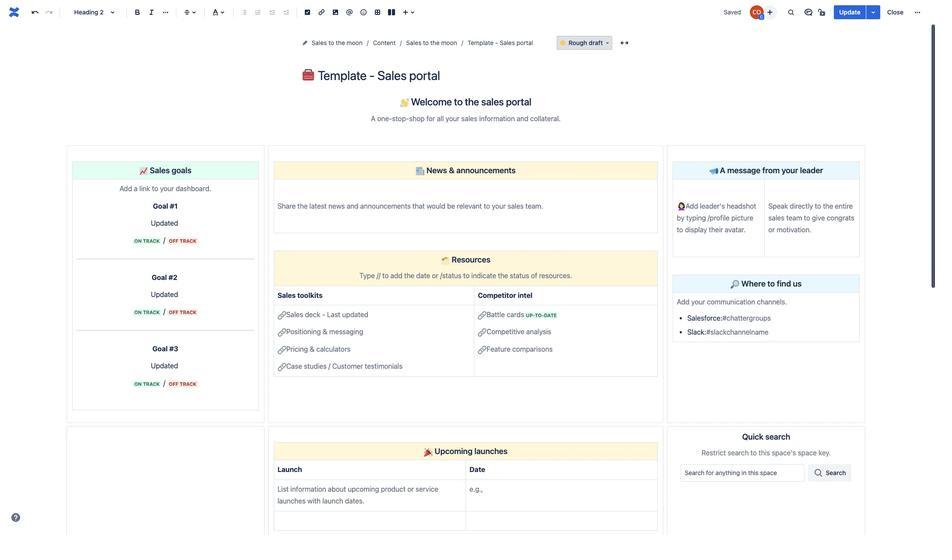 Task type: locate. For each thing, give the bounding box(es) containing it.
3 / from the top
[[163, 380, 165, 388]]

goal for goal #3
[[153, 345, 168, 353]]

welcome to the sales portal
[[409, 96, 532, 108]]

goal left #3
[[153, 345, 168, 353]]

/ for #2
[[163, 308, 165, 316]]

2 vertical spatial on track / off track
[[134, 380, 197, 388]]

1 moon from the left
[[347, 39, 363, 46]]

where to find us
[[740, 279, 802, 289]]

sales right content
[[406, 39, 422, 46]]

3 on from the top
[[134, 382, 142, 387]]

portal right - at the top right of the page
[[517, 39, 533, 46]]

key.
[[819, 450, 831, 458]]

portal
[[517, 39, 533, 46], [506, 96, 532, 108]]

on track / off track down goal #3
[[134, 380, 197, 388]]

sales to the moon link
[[312, 38, 363, 48], [406, 38, 457, 48]]

salesforce:
[[688, 315, 723, 323]]

redo ⌘⇧z image
[[44, 7, 54, 18]]

christina overa image
[[750, 5, 764, 19]]

:link: image
[[278, 312, 286, 320], [278, 329, 286, 338], [278, 329, 286, 338], [478, 329, 487, 338], [278, 346, 286, 355], [478, 346, 487, 355], [278, 363, 286, 372]]

/
[[163, 237, 165, 245], [163, 308, 165, 316], [163, 380, 165, 388]]

outdent ⇧tab image
[[267, 7, 277, 18]]

:link: image
[[278, 312, 286, 320], [478, 312, 487, 320], [478, 312, 487, 320], [478, 329, 487, 338], [278, 346, 286, 355], [478, 346, 487, 355], [278, 363, 286, 372]]

date
[[470, 466, 486, 474]]

on track / off track down goal #2
[[134, 308, 197, 316]]

3 updated from the top
[[151, 362, 180, 370]]

1 horizontal spatial sales to the moon link
[[406, 38, 457, 48]]

to left find
[[768, 279, 775, 289]]

:newspaper: image
[[416, 167, 425, 176]]

1 vertical spatial search
[[728, 450, 749, 458]]

/ down goal #3
[[163, 380, 165, 388]]

goals
[[172, 166, 192, 175]]

2 vertical spatial updated
[[151, 362, 180, 370]]

moon left template
[[441, 39, 457, 46]]

to
[[329, 39, 334, 46], [423, 39, 429, 46], [454, 96, 463, 108], [768, 279, 775, 289], [751, 450, 757, 458]]

on
[[134, 239, 142, 244], [134, 310, 142, 316], [134, 382, 142, 387]]

portal right sales
[[506, 96, 532, 108]]

slack:
[[688, 329, 707, 337]]

2 on track / off track from the top
[[134, 308, 197, 316]]

:toolbox: image
[[303, 69, 314, 81]]

Main content area, start typing to enter text. text field
[[66, 96, 866, 536]]

no restrictions image
[[818, 7, 828, 18]]

search button
[[809, 465, 852, 482]]

:mag_right: image
[[731, 281, 740, 289]]

0 vertical spatial search
[[766, 433, 791, 442]]

the for 2nd sales to the moon link
[[431, 39, 440, 46]]

2 off from the top
[[169, 310, 178, 316]]

updated for #2
[[151, 291, 180, 299]]

moon
[[347, 39, 363, 46], [441, 39, 457, 46]]

goal left #1
[[153, 202, 168, 210]]

1 vertical spatial goal
[[152, 274, 167, 282]]

indent tab image
[[281, 7, 291, 18]]

0 vertical spatial off
[[169, 239, 178, 244]]

more image
[[913, 7, 923, 18]]

1 vertical spatial on
[[134, 310, 142, 316]]

off down #3
[[169, 382, 178, 387]]

off down #1
[[169, 239, 178, 244]]

toolkits
[[297, 292, 323, 300]]

action item image
[[302, 7, 313, 18]]

upcoming launches
[[433, 447, 508, 457]]

competitor
[[478, 292, 516, 300]]

2 moon from the left
[[441, 39, 457, 46]]

2 vertical spatial off
[[169, 382, 178, 387]]

1 vertical spatial /
[[163, 308, 165, 316]]

0 horizontal spatial moon
[[347, 39, 363, 46]]

2 on from the top
[[134, 310, 142, 316]]

updated down goal #2
[[151, 291, 180, 299]]

#3
[[169, 345, 178, 353]]

this
[[759, 450, 770, 458]]

a
[[720, 166, 726, 175]]

0 horizontal spatial sales to the moon
[[312, 39, 363, 46]]

1 vertical spatial on track / off track
[[134, 308, 197, 316]]

0 horizontal spatial sales to the moon link
[[312, 38, 363, 48]]

1 vertical spatial portal
[[506, 96, 532, 108]]

sales right :chart_with_upwards_trend: icon
[[150, 166, 170, 175]]

1 vertical spatial updated
[[151, 291, 180, 299]]

to-
[[535, 313, 544, 319]]

restrict search to this space's space key.
[[702, 450, 831, 458]]

0 vertical spatial on track / off track
[[134, 237, 197, 245]]

template - sales portal
[[468, 39, 533, 46]]

search
[[766, 433, 791, 442], [728, 450, 749, 458]]

0 vertical spatial goal
[[153, 202, 168, 210]]

moon for first sales to the moon link from the left
[[347, 39, 363, 46]]

sales
[[312, 39, 327, 46], [406, 39, 422, 46], [500, 39, 515, 46], [150, 166, 170, 175], [278, 292, 296, 300]]

the
[[336, 39, 345, 46], [431, 39, 440, 46], [465, 96, 479, 108]]

welcome
[[411, 96, 452, 108]]

message
[[728, 166, 761, 175]]

launches
[[475, 447, 508, 457]]

table image
[[373, 7, 383, 18]]

confluence image
[[7, 5, 21, 19], [7, 5, 21, 19]]

template
[[468, 39, 494, 46]]

3 off from the top
[[169, 382, 178, 387]]

off
[[169, 239, 178, 244], [169, 310, 178, 316], [169, 382, 178, 387]]

1 horizontal spatial sales to the moon
[[406, 39, 457, 46]]

0 vertical spatial updated
[[151, 220, 180, 227]]

sales to the moon
[[312, 39, 363, 46], [406, 39, 457, 46]]

make page full-width image
[[619, 38, 630, 48]]

2 vertical spatial /
[[163, 380, 165, 388]]

close
[[888, 8, 904, 16]]

/ for #3
[[163, 380, 165, 388]]

to right content
[[423, 39, 429, 46]]

sales
[[482, 96, 504, 108]]

:tada: image
[[424, 449, 433, 457], [424, 449, 433, 457]]

:chart_with_upwards_trend: image
[[139, 167, 148, 176]]

from
[[763, 166, 780, 175]]

1 sales to the moon link from the left
[[312, 38, 363, 48]]

:dividers: image
[[441, 257, 450, 265], [441, 257, 450, 265]]

track
[[143, 239, 160, 244], [180, 239, 197, 244], [143, 310, 160, 316], [180, 310, 197, 316], [143, 382, 160, 387], [180, 382, 197, 387]]

2 / from the top
[[163, 308, 165, 316]]

0 vertical spatial on
[[134, 239, 142, 244]]

2
[[100, 8, 104, 16]]

search
[[826, 470, 847, 477]]

goal #1
[[153, 202, 178, 210]]

us
[[793, 279, 802, 289]]

1 vertical spatial off
[[169, 310, 178, 316]]

updated
[[151, 220, 180, 227], [151, 291, 180, 299], [151, 362, 180, 370]]

sales goals
[[148, 166, 192, 175]]

help image
[[11, 513, 21, 524]]

moon left content
[[347, 39, 363, 46]]

sales left toolkits
[[278, 292, 296, 300]]

1 updated from the top
[[151, 220, 180, 227]]

search for quick
[[766, 433, 791, 442]]

/ down goal #2
[[163, 308, 165, 316]]

search up space's
[[766, 433, 791, 442]]

goal
[[153, 202, 168, 210], [152, 274, 167, 282], [153, 345, 168, 353]]

off for #3
[[169, 382, 178, 387]]

1 horizontal spatial the
[[431, 39, 440, 46]]

:chart_with_upwards_trend: image
[[139, 167, 148, 176]]

updated down goal #3
[[151, 362, 180, 370]]

undo ⌘z image
[[30, 7, 40, 18]]

0 horizontal spatial search
[[728, 450, 749, 458]]

1 horizontal spatial moon
[[441, 39, 457, 46]]

0 vertical spatial /
[[163, 237, 165, 245]]

3 on track / off track from the top
[[134, 380, 197, 388]]

news & announcements
[[425, 166, 516, 175]]

0 vertical spatial portal
[[517, 39, 533, 46]]

2 horizontal spatial the
[[465, 96, 479, 108]]

template - sales portal link
[[468, 38, 533, 48]]

/ down goal #1
[[163, 237, 165, 245]]

competitor intel
[[478, 292, 533, 300]]

resources
[[450, 255, 491, 265]]

search up search for anything in this space text field
[[728, 450, 749, 458]]

add image, video, or file image
[[330, 7, 341, 18]]

:mag_right: image
[[731, 281, 740, 289]]

0 horizontal spatial the
[[336, 39, 345, 46]]

2 vertical spatial goal
[[153, 345, 168, 353]]

:wave: image
[[400, 99, 409, 107], [400, 99, 409, 107]]

1 horizontal spatial search
[[766, 433, 791, 442]]

2 vertical spatial on
[[134, 382, 142, 387]]

date
[[544, 313, 557, 319]]

updated down goal #1
[[151, 220, 180, 227]]

emoji image
[[358, 7, 369, 18]]

:toolbox: image
[[303, 69, 314, 81]]

on track / off track
[[134, 237, 197, 245], [134, 308, 197, 316], [134, 380, 197, 388]]

to left this
[[751, 450, 757, 458]]

on track / off track down goal #1
[[134, 237, 197, 245]]

off down #2
[[169, 310, 178, 316]]

1 on track / off track from the top
[[134, 237, 197, 245]]

goal for goal #2
[[152, 274, 167, 282]]

goal left #2
[[152, 274, 167, 282]]

2 updated from the top
[[151, 291, 180, 299]]



Task type: vqa. For each thing, say whether or not it's contained in the screenshot.
#2 on the bottom of page
yes



Task type: describe. For each thing, give the bounding box(es) containing it.
on for goal #2
[[134, 310, 142, 316]]

announcements
[[457, 166, 516, 175]]

sales right - at the top right of the page
[[500, 39, 515, 46]]

&
[[449, 166, 455, 175]]

a message from your leader
[[718, 166, 824, 175]]

the for first sales to the moon link from the left
[[336, 39, 345, 46]]

move this page image
[[301, 39, 308, 46]]

intel
[[518, 292, 533, 300]]

updated for #3
[[151, 362, 180, 370]]

find and replace image
[[786, 7, 797, 18]]

goal for goal #1
[[153, 202, 168, 210]]

#2
[[169, 274, 177, 282]]

space's
[[772, 450, 797, 458]]

2 sales to the moon from the left
[[406, 39, 457, 46]]

mention image
[[344, 7, 355, 18]]

leader
[[800, 166, 824, 175]]

update
[[840, 8, 861, 16]]

#1
[[170, 202, 178, 210]]

numbered list ⌘⇧7 image
[[253, 7, 263, 18]]

quick search
[[743, 433, 791, 442]]

to right welcome
[[454, 96, 463, 108]]

align center image
[[182, 7, 192, 18]]

heading
[[74, 8, 98, 16]]

1 / from the top
[[163, 237, 165, 245]]

sales right the move this page icon at top
[[312, 39, 327, 46]]

italic ⌘i image
[[146, 7, 157, 18]]

to right the move this page icon at top
[[329, 39, 334, 46]]

restrict
[[702, 450, 726, 458]]

:mega: image
[[710, 167, 718, 176]]

on for goal #3
[[134, 382, 142, 387]]

adjust update settings image
[[868, 7, 879, 18]]

:mega: image
[[710, 167, 718, 176]]

heading 2 button
[[64, 3, 123, 22]]

up-
[[526, 313, 535, 319]]

saved
[[724, 8, 742, 16]]

find
[[777, 279, 792, 289]]

portal inside "main content area, start typing to enter text." text box
[[506, 96, 532, 108]]

invite to edit image
[[765, 7, 776, 17]]

your
[[782, 166, 799, 175]]

:newspaper: image
[[416, 167, 425, 176]]

off for #2
[[169, 310, 178, 316]]

news
[[427, 166, 447, 175]]

1 off from the top
[[169, 239, 178, 244]]

space
[[798, 450, 817, 458]]

Search for anything in this space text field
[[681, 465, 805, 482]]

heading 2
[[74, 8, 104, 16]]

on track / off track for #2
[[134, 308, 197, 316]]

bold ⌘b image
[[132, 7, 143, 18]]

1 on from the top
[[134, 239, 142, 244]]

quick
[[743, 433, 764, 442]]

where
[[742, 279, 766, 289]]

sales toolkits
[[278, 292, 323, 300]]

update button
[[835, 5, 866, 19]]

-
[[496, 39, 498, 46]]

more formatting image
[[160, 7, 171, 18]]

up-to-date
[[526, 313, 557, 319]]

the inside "main content area, start typing to enter text." text box
[[465, 96, 479, 108]]

goal #3
[[153, 345, 178, 353]]

launch
[[278, 466, 302, 474]]

layouts image
[[387, 7, 397, 18]]

2 sales to the moon link from the left
[[406, 38, 457, 48]]

content
[[373, 39, 396, 46]]

1 sales to the moon from the left
[[312, 39, 363, 46]]

on track / off track for #3
[[134, 380, 197, 388]]

comment icon image
[[804, 7, 814, 18]]

portal inside template - sales portal link
[[517, 39, 533, 46]]

Give this page a title text field
[[318, 68, 633, 83]]

content link
[[373, 38, 396, 48]]

upcoming
[[435, 447, 473, 457]]

search for restrict
[[728, 450, 749, 458]]

close button
[[882, 5, 909, 19]]

bullet list ⌘⇧8 image
[[239, 7, 249, 18]]

goal #2
[[152, 274, 179, 282]]

link image
[[316, 7, 327, 18]]

moon for 2nd sales to the moon link
[[441, 39, 457, 46]]



